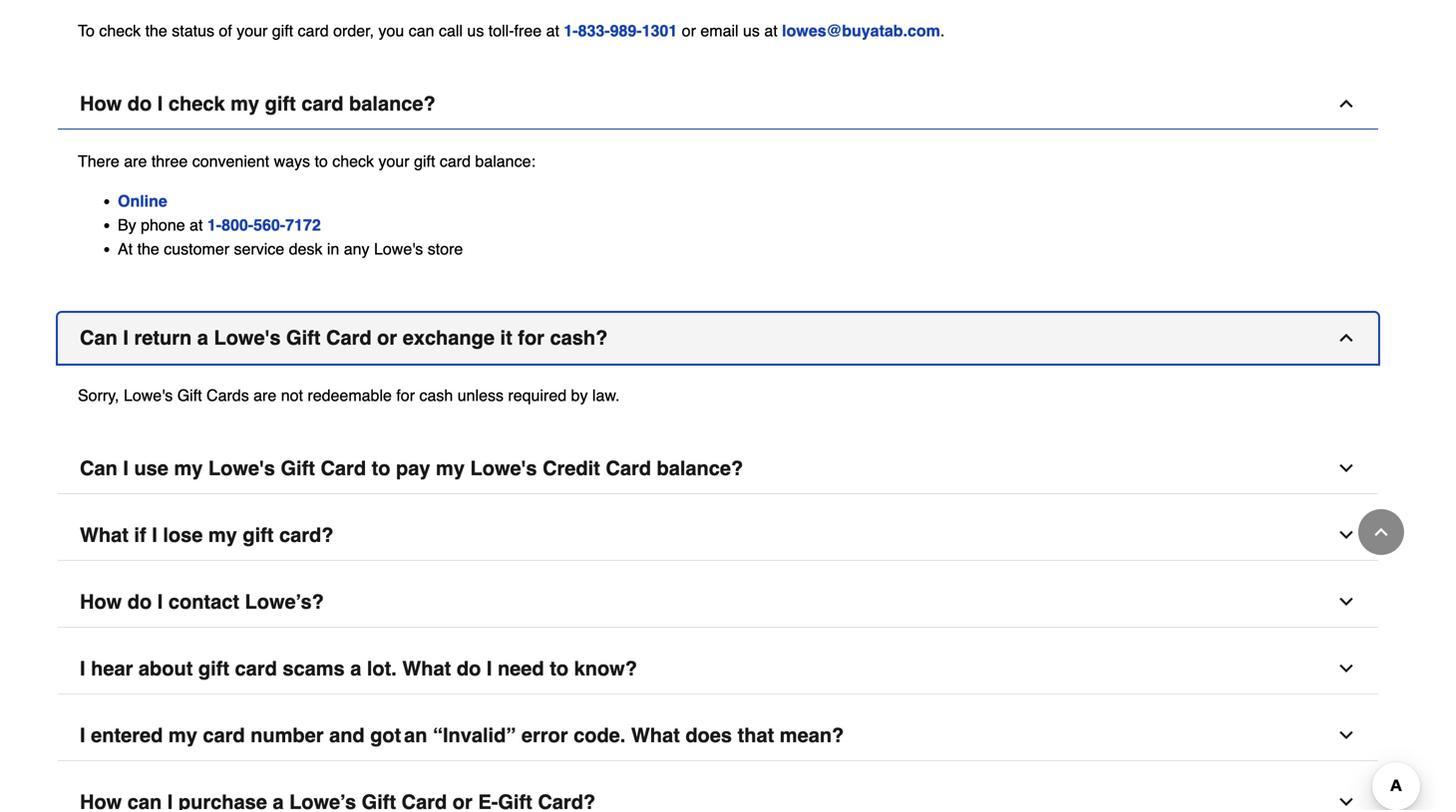 Task type: vqa. For each thing, say whether or not it's contained in the screenshot.
third chevron down icon from the bottom
yes



Task type: locate. For each thing, give the bounding box(es) containing it.
the right at
[[137, 240, 159, 258]]

do left need
[[457, 658, 481, 680]]

ways
[[274, 152, 310, 170]]

check right to
[[99, 21, 141, 40]]

1 horizontal spatial check
[[168, 92, 225, 115]]

card inside button
[[326, 326, 372, 349]]

2 vertical spatial to
[[550, 658, 569, 680]]

0 vertical spatial do
[[127, 92, 152, 115]]

chevron down image for i hear about gift card scams a lot. what do i need to know?
[[1336, 659, 1356, 679]]

three
[[151, 152, 188, 170]]

1 horizontal spatial a
[[350, 658, 361, 680]]

order,
[[333, 21, 374, 40]]

check right ways
[[332, 152, 374, 170]]

us
[[467, 21, 484, 40], [743, 21, 760, 40]]

us right call
[[467, 21, 484, 40]]

are left three
[[124, 152, 147, 170]]

chevron down image
[[1336, 459, 1356, 479], [1336, 793, 1356, 811]]

0 vertical spatial can
[[80, 326, 117, 349]]

833-
[[578, 21, 610, 40]]

1 vertical spatial chevron down image
[[1336, 793, 1356, 811]]

1 horizontal spatial us
[[743, 21, 760, 40]]

0 horizontal spatial balance?
[[349, 92, 436, 115]]

in
[[327, 240, 339, 258]]

at
[[546, 21, 559, 40], [764, 21, 778, 40], [190, 216, 203, 234]]

or left exchange
[[377, 326, 397, 349]]

1 horizontal spatial for
[[518, 326, 544, 349]]

my
[[231, 92, 259, 115], [174, 457, 203, 480], [436, 457, 465, 480], [208, 524, 237, 547], [168, 724, 197, 747]]

my inside button
[[231, 92, 259, 115]]

for left cash
[[396, 386, 415, 405]]

at right email
[[764, 21, 778, 40]]

1 vertical spatial what
[[402, 658, 451, 680]]

gift left the cards
[[177, 386, 202, 405]]

at up customer
[[190, 216, 203, 234]]

989-
[[610, 21, 642, 40]]

do for contact
[[127, 591, 152, 614]]

1 horizontal spatial what
[[402, 658, 451, 680]]

1 vertical spatial or
[[377, 326, 397, 349]]

what right lot.
[[402, 658, 451, 680]]

balance?
[[349, 92, 436, 115], [657, 457, 743, 480]]

lose
[[163, 524, 203, 547]]

i hear about gift card scams a lot. what do i need to know? button
[[58, 644, 1378, 695]]

1 how from the top
[[80, 92, 122, 115]]

chevron down image inside i hear about gift card scams a lot. what do i need to know? button
[[1336, 659, 1356, 679]]

1-
[[564, 21, 578, 40], [207, 216, 221, 234]]

0 horizontal spatial check
[[99, 21, 141, 40]]

do inside button
[[127, 591, 152, 614]]

to right ways
[[315, 152, 328, 170]]

2 can from the top
[[80, 457, 117, 480]]

gift inside button
[[286, 326, 321, 349]]

1 vertical spatial your
[[378, 152, 409, 170]]

1 vertical spatial balance?
[[657, 457, 743, 480]]

1 us from the left
[[467, 21, 484, 40]]

gift up not
[[286, 326, 321, 349]]

2 horizontal spatial check
[[332, 152, 374, 170]]

for right it on the top of page
[[518, 326, 544, 349]]

balance? down you
[[349, 92, 436, 115]]

chevron down image
[[1336, 525, 1356, 545], [1336, 592, 1356, 612], [1336, 659, 1356, 679], [1336, 726, 1356, 746]]

1 horizontal spatial chevron up image
[[1371, 523, 1391, 543]]

at
[[118, 240, 133, 258]]

0 horizontal spatial 1-
[[207, 216, 221, 234]]

or inside button
[[377, 326, 397, 349]]

card right credit
[[606, 457, 651, 480]]

credit
[[543, 457, 600, 480]]

online link
[[118, 192, 167, 210]]

1 vertical spatial for
[[396, 386, 415, 405]]

to check the status of your gift card order, you can call us toll-free at 1-833-989-1301 or email us at lowes@buyatab.com .
[[78, 21, 945, 40]]

can i return a lowe's gift card or exchange it for cash? button
[[58, 313, 1378, 364]]

gift left card?
[[243, 524, 274, 547]]

card left order,
[[298, 21, 329, 40]]

card
[[298, 21, 329, 40], [301, 92, 344, 115], [440, 152, 471, 170], [235, 658, 277, 680], [203, 724, 245, 747]]

contact
[[168, 591, 239, 614]]

gift
[[286, 326, 321, 349], [177, 386, 202, 405], [281, 457, 315, 480]]

store
[[428, 240, 463, 258]]

how inside button
[[80, 92, 122, 115]]

at right free
[[546, 21, 559, 40]]

card inside i hear about gift card scams a lot. what do i need to know? button
[[235, 658, 277, 680]]

how up there
[[80, 92, 122, 115]]

check inside button
[[168, 92, 225, 115]]

what left does
[[631, 724, 680, 747]]

i left need
[[487, 658, 492, 680]]

0 vertical spatial chevron up image
[[1336, 328, 1356, 348]]

1 chevron down image from the top
[[1336, 459, 1356, 479]]

1 vertical spatial to
[[372, 457, 390, 480]]

chevron down image for how do i contact lowe's?
[[1336, 592, 1356, 612]]

what inside button
[[402, 658, 451, 680]]

1 horizontal spatial to
[[372, 457, 390, 480]]

or
[[682, 21, 696, 40], [377, 326, 397, 349]]

i left use
[[123, 457, 129, 480]]

0 vertical spatial a
[[197, 326, 208, 349]]

chevron up image
[[1336, 94, 1356, 114]]

1 horizontal spatial balance?
[[657, 457, 743, 480]]

1 can from the top
[[80, 326, 117, 349]]

are left not
[[253, 386, 277, 405]]

to
[[315, 152, 328, 170], [372, 457, 390, 480], [550, 658, 569, 680]]

0 vertical spatial what
[[80, 524, 129, 547]]

how
[[80, 92, 122, 115], [80, 591, 122, 614]]

0 horizontal spatial your
[[237, 21, 268, 40]]

gift right the about
[[198, 658, 229, 680]]

1 vertical spatial 1-
[[207, 216, 221, 234]]

and
[[329, 724, 365, 747]]

do left 'contact' at the left bottom of page
[[127, 591, 152, 614]]

what if i lose my gift card? button
[[58, 510, 1378, 561]]

4 chevron down image from the top
[[1336, 726, 1356, 746]]

know?
[[574, 658, 637, 680]]

lowe's inside button
[[214, 326, 281, 349]]

does
[[685, 724, 732, 747]]

1 horizontal spatial are
[[253, 386, 277, 405]]

lowe's
[[374, 240, 423, 258], [214, 326, 281, 349], [124, 386, 173, 405], [208, 457, 275, 480], [470, 457, 537, 480]]

pay
[[396, 457, 430, 480]]

you
[[378, 21, 404, 40]]

0 horizontal spatial what
[[80, 524, 129, 547]]

1-833-989-1301 link
[[564, 21, 677, 40]]

a left lot.
[[350, 658, 361, 680]]

check up three
[[168, 92, 225, 115]]

1- right free
[[564, 21, 578, 40]]

there
[[78, 152, 119, 170]]

2 vertical spatial gift
[[281, 457, 315, 480]]

i left return
[[123, 326, 129, 349]]

a
[[197, 326, 208, 349], [350, 658, 361, 680]]

my right the pay
[[436, 457, 465, 480]]

1- inside online by phone at 1-800-560-7172 at the customer service desk in any lowe's store
[[207, 216, 221, 234]]

1301
[[642, 21, 677, 40]]

2 horizontal spatial what
[[631, 724, 680, 747]]

0 horizontal spatial at
[[190, 216, 203, 234]]

how inside button
[[80, 591, 122, 614]]

1- up customer
[[207, 216, 221, 234]]

can inside button
[[80, 457, 117, 480]]

card left balance:
[[440, 152, 471, 170]]

can inside button
[[80, 326, 117, 349]]

balance? inside can i use my lowe's gift card to pay my lowe's credit card balance? button
[[657, 457, 743, 480]]

1 vertical spatial the
[[137, 240, 159, 258]]

0 vertical spatial how
[[80, 92, 122, 115]]

2 chevron down image from the top
[[1336, 793, 1356, 811]]

what
[[80, 524, 129, 547], [402, 658, 451, 680], [631, 724, 680, 747]]

can left use
[[80, 457, 117, 480]]

card left scams
[[235, 658, 277, 680]]

or right 1301
[[682, 21, 696, 40]]

gift inside button
[[281, 457, 315, 480]]

chevron up image
[[1336, 328, 1356, 348], [1371, 523, 1391, 543]]

lowe's inside online by phone at 1-800-560-7172 at the customer service desk in any lowe's store
[[374, 240, 423, 258]]

us right email
[[743, 21, 760, 40]]

a inside i hear about gift card scams a lot. what do i need to know? button
[[350, 658, 361, 680]]

1 chevron down image from the top
[[1336, 525, 1356, 545]]

free
[[514, 21, 542, 40]]

800-
[[221, 216, 253, 234]]

1 horizontal spatial at
[[546, 21, 559, 40]]

1 horizontal spatial or
[[682, 21, 696, 40]]

the left status
[[145, 21, 167, 40]]

1 vertical spatial how
[[80, 591, 122, 614]]

1 vertical spatial do
[[127, 591, 152, 614]]

hear
[[91, 658, 133, 680]]

0 vertical spatial for
[[518, 326, 544, 349]]

check
[[99, 21, 141, 40], [168, 92, 225, 115], [332, 152, 374, 170]]

gift
[[272, 21, 293, 40], [265, 92, 296, 115], [414, 152, 435, 170], [243, 524, 274, 547], [198, 658, 229, 680]]

0 horizontal spatial us
[[467, 21, 484, 40]]

1 horizontal spatial your
[[378, 152, 409, 170]]

0 vertical spatial balance?
[[349, 92, 436, 115]]

required
[[508, 386, 567, 405]]

service
[[234, 240, 284, 258]]

gift up card?
[[281, 457, 315, 480]]

2 how from the top
[[80, 591, 122, 614]]

call
[[439, 21, 463, 40]]

can i use my lowe's gift card to pay my lowe's credit card balance? button
[[58, 444, 1378, 494]]

my right lose
[[208, 524, 237, 547]]

do
[[127, 92, 152, 115], [127, 591, 152, 614], [457, 658, 481, 680]]

chevron down image inside how do i contact lowe's? button
[[1336, 592, 1356, 612]]

0 horizontal spatial chevron up image
[[1336, 328, 1356, 348]]

for
[[518, 326, 544, 349], [396, 386, 415, 405]]

i left hear
[[80, 658, 85, 680]]

at inside online by phone at 1-800-560-7172 at the customer service desk in any lowe's store
[[190, 216, 203, 234]]

.
[[940, 21, 945, 40]]

can i use my lowe's gift card to pay my lowe's credit card balance?
[[80, 457, 743, 480]]

what left if
[[80, 524, 129, 547]]

0 horizontal spatial are
[[124, 152, 147, 170]]

are
[[124, 152, 147, 170], [253, 386, 277, 405]]

2 vertical spatial check
[[332, 152, 374, 170]]

card up 'there are three convenient ways to check your gift card balance:'
[[301, 92, 344, 115]]

1 vertical spatial chevron up image
[[1371, 523, 1391, 543]]

lot.
[[367, 658, 397, 680]]

card
[[326, 326, 372, 349], [321, 457, 366, 480], [606, 457, 651, 480]]

balance? up what if i lose my gift card? button
[[657, 457, 743, 480]]

card up 'sorry, lowe's gift cards are not redeemable for cash unless required by law.'
[[326, 326, 372, 349]]

1 vertical spatial can
[[80, 457, 117, 480]]

convenient
[[192, 152, 269, 170]]

the inside online by phone at 1-800-560-7172 at the customer service desk in any lowe's store
[[137, 240, 159, 258]]

unless
[[457, 386, 504, 405]]

lowe's up the cards
[[214, 326, 281, 349]]

of
[[219, 21, 232, 40]]

the
[[145, 21, 167, 40], [137, 240, 159, 258]]

a right return
[[197, 326, 208, 349]]

online by phone at 1-800-560-7172 at the customer service desk in any lowe's store
[[118, 192, 463, 258]]

card left number
[[203, 724, 245, 747]]

can up sorry,
[[80, 326, 117, 349]]

code.
[[574, 724, 626, 747]]

do up three
[[127, 92, 152, 115]]

to left the pay
[[372, 457, 390, 480]]

1 vertical spatial a
[[350, 658, 361, 680]]

0 horizontal spatial a
[[197, 326, 208, 349]]

how up hear
[[80, 591, 122, 614]]

my right the entered
[[168, 724, 197, 747]]

0 vertical spatial to
[[315, 152, 328, 170]]

how do i contact lowe's?
[[80, 591, 324, 614]]

3 chevron down image from the top
[[1336, 659, 1356, 679]]

my up convenient
[[231, 92, 259, 115]]

1 vertical spatial check
[[168, 92, 225, 115]]

0 horizontal spatial or
[[377, 326, 397, 349]]

card left the pay
[[321, 457, 366, 480]]

2 chevron down image from the top
[[1336, 592, 1356, 612]]

chevron down image inside i entered my card number and got an "invalid" error code. what does that mean? button
[[1336, 726, 1356, 746]]

2 horizontal spatial to
[[550, 658, 569, 680]]

lowe's right any
[[374, 240, 423, 258]]

0 vertical spatial 1-
[[564, 21, 578, 40]]

chevron down image inside can i use my lowe's gift card to pay my lowe's credit card balance? button
[[1336, 459, 1356, 479]]

to right need
[[550, 658, 569, 680]]

chevron down image inside what if i lose my gift card? button
[[1336, 525, 1356, 545]]

sorry, lowe's gift cards are not redeemable for cash unless required by law.
[[78, 386, 620, 405]]

lowe's down the cards
[[208, 457, 275, 480]]

0 vertical spatial gift
[[286, 326, 321, 349]]

phone
[[141, 216, 185, 234]]

0 vertical spatial chevron down image
[[1336, 459, 1356, 479]]



Task type: describe. For each thing, give the bounding box(es) containing it.
use
[[134, 457, 168, 480]]

cash?
[[550, 326, 608, 349]]

can for can i use my lowe's gift card to pay my lowe's credit card balance?
[[80, 457, 117, 480]]

entered
[[91, 724, 163, 747]]

a inside can i return a lowe's gift card or exchange it for cash? button
[[197, 326, 208, 349]]

how do i check my gift card balance?
[[80, 92, 436, 115]]

chevron up image inside can i return a lowe's gift card or exchange it for cash? button
[[1336, 328, 1356, 348]]

gift right of
[[272, 21, 293, 40]]

i left the entered
[[80, 724, 85, 747]]

"invalid"
[[433, 724, 516, 747]]

560-
[[253, 216, 285, 234]]

gift inside button
[[243, 524, 274, 547]]

it
[[500, 326, 512, 349]]

return
[[134, 326, 192, 349]]

2 horizontal spatial at
[[764, 21, 778, 40]]

i entered my card number and got an "invalid" error code. what does that mean?
[[80, 724, 844, 747]]

card?
[[279, 524, 334, 547]]

2 us from the left
[[743, 21, 760, 40]]

card inside how do i check my gift card balance? button
[[301, 92, 344, 115]]

can
[[409, 21, 434, 40]]

error
[[521, 724, 568, 747]]

desk
[[289, 240, 323, 258]]

do for check
[[127, 92, 152, 115]]

to inside i hear about gift card scams a lot. what do i need to know? button
[[550, 658, 569, 680]]

online
[[118, 192, 167, 210]]

cards
[[206, 386, 249, 405]]

there are three convenient ways to check your gift card balance:
[[78, 152, 540, 170]]

for inside button
[[518, 326, 544, 349]]

what if i lose my gift card?
[[80, 524, 334, 547]]

number
[[250, 724, 324, 747]]

1 horizontal spatial 1-
[[564, 21, 578, 40]]

how do i check my gift card balance? button
[[58, 79, 1378, 129]]

lowes@buyatab.com link
[[782, 21, 940, 40]]

not
[[281, 386, 303, 405]]

scroll to top element
[[1358, 510, 1404, 555]]

cash
[[419, 386, 453, 405]]

about
[[139, 658, 193, 680]]

lowes@buyatab.com
[[782, 21, 940, 40]]

redeemable
[[308, 386, 392, 405]]

i entered my card number and got an "invalid" error code. what does that mean? button
[[58, 711, 1378, 762]]

chevron down image for i entered my card number and got an "invalid" error code. what does that mean?
[[1336, 726, 1356, 746]]

2 vertical spatial do
[[457, 658, 481, 680]]

2 vertical spatial what
[[631, 724, 680, 747]]

0 vertical spatial your
[[237, 21, 268, 40]]

can for can i return a lowe's gift card or exchange it for cash?
[[80, 326, 117, 349]]

can i return a lowe's gift card or exchange it for cash?
[[80, 326, 608, 349]]

0 horizontal spatial to
[[315, 152, 328, 170]]

to inside can i use my lowe's gift card to pay my lowe's credit card balance? button
[[372, 457, 390, 480]]

exchange
[[403, 326, 495, 349]]

gift for my
[[281, 457, 315, 480]]

need
[[498, 658, 544, 680]]

toll-
[[488, 21, 514, 40]]

gift left balance:
[[414, 152, 435, 170]]

card for or
[[326, 326, 372, 349]]

how for how do i contact lowe's?
[[80, 591, 122, 614]]

lowe's?
[[245, 591, 324, 614]]

gift up ways
[[265, 92, 296, 115]]

how do i contact lowe's? button
[[58, 577, 1378, 628]]

0 vertical spatial check
[[99, 21, 141, 40]]

balance? inside how do i check my gift card balance? button
[[349, 92, 436, 115]]

status
[[172, 21, 214, 40]]

chevron down image for what if i lose my gift card?
[[1336, 525, 1356, 545]]

card for to
[[321, 457, 366, 480]]

gift for a
[[286, 326, 321, 349]]

mean?
[[780, 724, 844, 747]]

7172
[[285, 216, 321, 234]]

email
[[700, 21, 739, 40]]

i left 'contact' at the left bottom of page
[[157, 591, 163, 614]]

1 vertical spatial gift
[[177, 386, 202, 405]]

i right if
[[152, 524, 157, 547]]

customer
[[164, 240, 229, 258]]

by
[[118, 216, 136, 234]]

any
[[344, 240, 370, 258]]

0 vertical spatial or
[[682, 21, 696, 40]]

lowe's right sorry,
[[124, 386, 173, 405]]

got an
[[370, 724, 427, 747]]

0 vertical spatial are
[[124, 152, 147, 170]]

my right use
[[174, 457, 203, 480]]

lowe's left credit
[[470, 457, 537, 480]]

balance:
[[475, 152, 535, 170]]

0 horizontal spatial for
[[396, 386, 415, 405]]

1-800-560-7172 link
[[207, 216, 321, 234]]

that
[[738, 724, 774, 747]]

scams
[[283, 658, 345, 680]]

0 vertical spatial the
[[145, 21, 167, 40]]

1 vertical spatial are
[[253, 386, 277, 405]]

sorry,
[[78, 386, 119, 405]]

law.
[[592, 386, 620, 405]]

by
[[571, 386, 588, 405]]

chevron up image inside the scroll to top element
[[1371, 523, 1391, 543]]

if
[[134, 524, 146, 547]]

i hear about gift card scams a lot. what do i need to know?
[[80, 658, 637, 680]]

i up three
[[157, 92, 163, 115]]

to
[[78, 21, 95, 40]]

card inside i entered my card number and got an "invalid" error code. what does that mean? button
[[203, 724, 245, 747]]

how for how do i check my gift card balance?
[[80, 92, 122, 115]]



